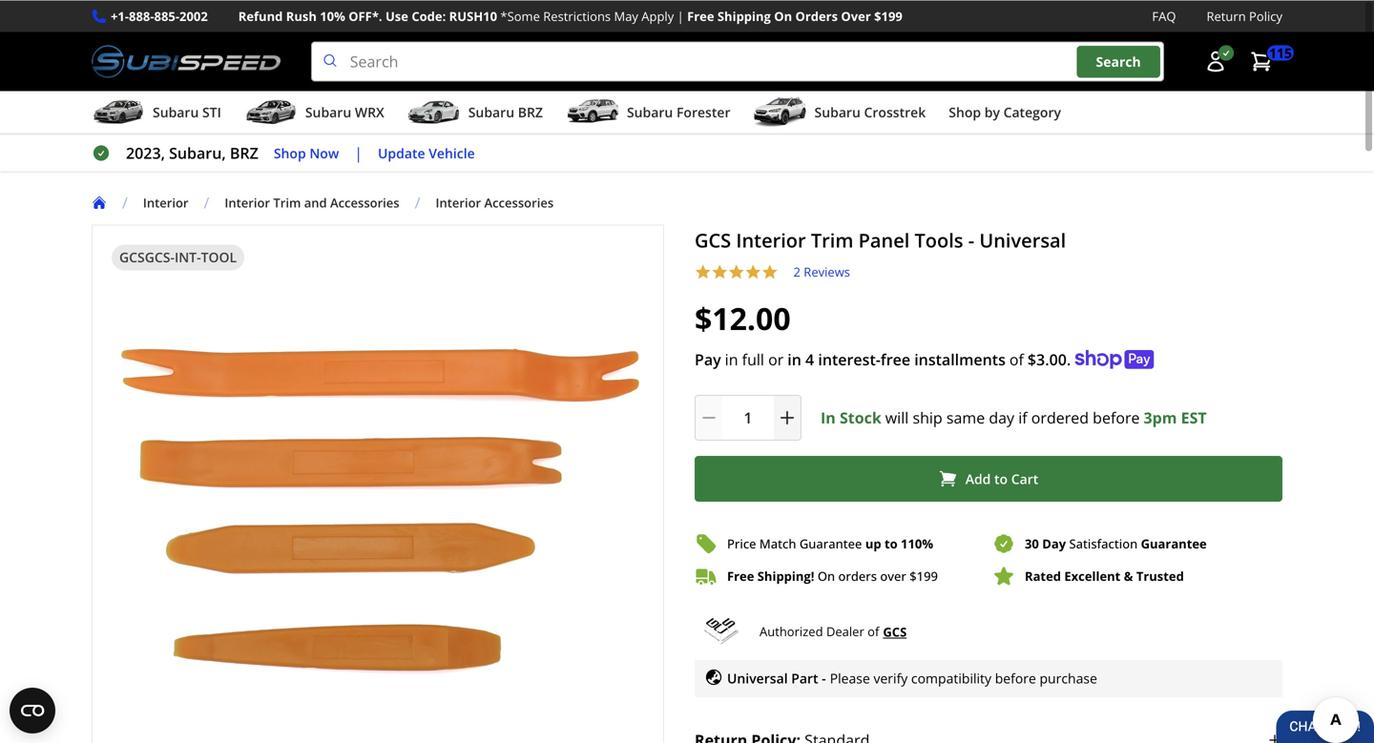 Task type: locate. For each thing, give the bounding box(es) containing it.
1 in from the left
[[725, 349, 738, 369]]

gcs up verify in the bottom of the page
[[883, 623, 907, 640]]

in left 4
[[788, 349, 801, 369]]

gcsgcs-
[[119, 248, 175, 266]]

of inside the authorized dealer of gcs
[[868, 623, 879, 640]]

a subaru crosstrek thumbnail image image
[[753, 97, 807, 126]]

pay in full or in 4 interest-free installments of $3.00 .
[[695, 349, 1071, 369]]

4 subaru from the left
[[627, 103, 673, 121]]

3 / from the left
[[415, 192, 420, 212]]

subaru inside dropdown button
[[468, 103, 514, 121]]

1 vertical spatial universal
[[727, 669, 788, 687]]

search input field
[[311, 41, 1164, 81]]

0 vertical spatial before
[[1093, 407, 1140, 428]]

free
[[881, 349, 910, 369]]

2 star image from the left
[[711, 263, 728, 280]]

use
[[386, 7, 408, 24]]

+1-888-885-2002
[[111, 7, 208, 24]]

accessories right and
[[330, 194, 399, 211]]

a subaru brz thumbnail image image
[[407, 97, 461, 126]]

subispeed logo image
[[92, 41, 280, 81]]

1 vertical spatial trim
[[811, 227, 854, 253]]

shop by category button
[[949, 95, 1061, 133]]

1 horizontal spatial |
[[677, 7, 684, 24]]

-
[[968, 227, 974, 253], [822, 669, 826, 687]]

authorized
[[760, 623, 823, 640]]

shop now link
[[274, 142, 339, 164]]

1 / from the left
[[122, 192, 128, 212]]

/ for interior
[[122, 192, 128, 212]]

gcs interior trim panel tools - universal
[[695, 227, 1066, 253]]

1 subaru from the left
[[153, 103, 199, 121]]

0 vertical spatial on
[[774, 7, 792, 24]]

subaru left forester
[[627, 103, 673, 121]]

add to cart button
[[695, 456, 1283, 502]]

brz
[[518, 103, 543, 121], [230, 142, 258, 163]]

2 in from the left
[[788, 349, 801, 369]]

same
[[947, 407, 985, 428]]

1 horizontal spatial gcs
[[883, 623, 907, 640]]

0 horizontal spatial of
[[868, 623, 879, 640]]

2 horizontal spatial /
[[415, 192, 420, 212]]

1 vertical spatial shop
[[274, 143, 306, 162]]

return policy
[[1207, 7, 1283, 24]]

free right 'apply'
[[687, 7, 714, 24]]

shop left now
[[274, 143, 306, 162]]

4
[[805, 349, 814, 369]]

None number field
[[695, 395, 802, 441]]

| right 'apply'
[[677, 7, 684, 24]]

please
[[830, 669, 870, 687]]

gcs up $12.00
[[695, 227, 731, 253]]

1 horizontal spatial shop
[[949, 103, 981, 121]]

1 guarantee from the left
[[800, 535, 862, 552]]

brz right subaru,
[[230, 142, 258, 163]]

| right now
[[354, 142, 363, 163]]

0 horizontal spatial |
[[354, 142, 363, 163]]

shipping
[[718, 7, 771, 24]]

universal left part
[[727, 669, 788, 687]]

- right part
[[822, 669, 826, 687]]

interior accessories
[[436, 194, 554, 211]]

before
[[1093, 407, 1140, 428], [995, 669, 1036, 687]]

2 guarantee from the left
[[1141, 535, 1207, 552]]

ship
[[913, 407, 943, 428]]

/ down subaru,
[[204, 192, 209, 212]]

price match guarantee up to 110%
[[727, 535, 933, 552]]

trim up the reviews
[[811, 227, 854, 253]]

subaru for subaru forester
[[627, 103, 673, 121]]

*some
[[500, 7, 540, 24]]

0 vertical spatial to
[[994, 469, 1008, 488]]

or
[[768, 349, 784, 369]]

0 vertical spatial free
[[687, 7, 714, 24]]

1 vertical spatial of
[[868, 623, 879, 640]]

0 vertical spatial gcs
[[695, 227, 731, 253]]

subaru right a subaru crosstrek thumbnail image
[[814, 103, 861, 121]]

to
[[994, 469, 1008, 488], [885, 535, 898, 552]]

to right up
[[885, 535, 898, 552]]

day
[[1042, 535, 1066, 552]]

off*.
[[348, 7, 382, 24]]

on
[[774, 7, 792, 24], [818, 567, 835, 585]]

accessories down subaru brz
[[484, 194, 554, 211]]

885-
[[154, 7, 179, 24]]

free down price
[[727, 567, 754, 585]]

10%
[[320, 7, 345, 24]]

search
[[1096, 52, 1141, 70]]

1 horizontal spatial brz
[[518, 103, 543, 121]]

1 vertical spatial gcs
[[883, 623, 907, 640]]

shop now
[[274, 143, 339, 162]]

0 horizontal spatial /
[[122, 192, 128, 212]]

subaru for subaru sti
[[153, 103, 199, 121]]

0 vertical spatial brz
[[518, 103, 543, 121]]

guarantee up free shipping! on orders over $ 199
[[800, 535, 862, 552]]

now
[[309, 143, 339, 162]]

trim left and
[[273, 194, 301, 211]]

1 horizontal spatial guarantee
[[1141, 535, 1207, 552]]

1 horizontal spatial free
[[727, 567, 754, 585]]

subaru wrx
[[305, 103, 384, 121]]

+1-888-885-2002 link
[[111, 6, 208, 26]]

universal part - please verify compatibility before purchase
[[727, 669, 1097, 687]]

0 horizontal spatial trim
[[273, 194, 301, 211]]

1 horizontal spatial of
[[1010, 349, 1024, 369]]

interior trim and accessories link down shop now link
[[225, 194, 399, 211]]

1 horizontal spatial before
[[1093, 407, 1140, 428]]

2023, subaru, brz
[[126, 142, 258, 163]]

increment image
[[778, 408, 797, 427]]

return
[[1207, 7, 1246, 24]]

0 vertical spatial -
[[968, 227, 974, 253]]

subaru up now
[[305, 103, 351, 121]]

day
[[989, 407, 1014, 428]]

of left "$3.00" on the top right
[[1010, 349, 1024, 369]]

shop left "by"
[[949, 103, 981, 121]]

subaru up vehicle
[[468, 103, 514, 121]]

subaru left sti at the top
[[153, 103, 199, 121]]

0 horizontal spatial accessories
[[330, 194, 399, 211]]

0 horizontal spatial to
[[885, 535, 898, 552]]

1 star image from the left
[[728, 263, 745, 280]]

interior trim and accessories link
[[225, 194, 415, 211], [225, 194, 399, 211]]

/ for interior trim and accessories
[[204, 192, 209, 212]]

/ right 'home' icon
[[122, 192, 128, 212]]

faq
[[1152, 7, 1176, 24]]

5 subaru from the left
[[814, 103, 861, 121]]

0 horizontal spatial in
[[725, 349, 738, 369]]

gcs inside the authorized dealer of gcs
[[883, 623, 907, 640]]

to inside button
[[994, 469, 1008, 488]]

subaru sti
[[153, 103, 221, 121]]

0 vertical spatial universal
[[979, 227, 1066, 253]]

refund rush 10% off*. use code: rush10 *some restrictions may apply | free shipping on orders over $199
[[238, 7, 903, 24]]

on left orders
[[818, 567, 835, 585]]

1 horizontal spatial on
[[818, 567, 835, 585]]

0 horizontal spatial guarantee
[[800, 535, 862, 552]]

interior down 2023,
[[143, 194, 188, 211]]

0 vertical spatial |
[[677, 7, 684, 24]]

shop
[[949, 103, 981, 121], [274, 143, 306, 162]]

1 vertical spatial |
[[354, 142, 363, 163]]

wrx
[[355, 103, 384, 121]]

1 horizontal spatial in
[[788, 349, 801, 369]]

1 vertical spatial brz
[[230, 142, 258, 163]]

2 / from the left
[[204, 192, 209, 212]]

1 accessories from the left
[[330, 194, 399, 211]]

tool
[[201, 248, 237, 266]]

of left gcs 'link'
[[868, 623, 879, 640]]

universal right "tools"
[[979, 227, 1066, 253]]

subaru crosstrek button
[[753, 95, 926, 133]]

to right add
[[994, 469, 1008, 488]]

interior up 2
[[736, 227, 806, 253]]

in left full
[[725, 349, 738, 369]]

1 vertical spatial -
[[822, 669, 826, 687]]

gcsgcs-int-tool
[[119, 248, 237, 266]]

panel
[[858, 227, 910, 253]]

0 horizontal spatial universal
[[727, 669, 788, 687]]

interior up tool
[[225, 194, 270, 211]]

0 horizontal spatial gcs
[[695, 227, 731, 253]]

1 vertical spatial before
[[995, 669, 1036, 687]]

before left purchase
[[995, 669, 1036, 687]]

star image
[[728, 263, 745, 280], [745, 263, 762, 280], [762, 263, 778, 280]]

1 vertical spatial on
[[818, 567, 835, 585]]

3 star image from the left
[[762, 263, 778, 280]]

gcs link
[[883, 621, 907, 642]]

sti
[[202, 103, 221, 121]]

will
[[885, 407, 909, 428]]

2 subaru from the left
[[305, 103, 351, 121]]

on left orders at the right
[[774, 7, 792, 24]]

gcs
[[695, 227, 731, 253], [883, 623, 907, 640]]

888-
[[129, 7, 154, 24]]

may
[[614, 7, 638, 24]]

- right "tools"
[[968, 227, 974, 253]]

1 horizontal spatial /
[[204, 192, 209, 212]]

guarantee up trusted
[[1141, 535, 1207, 552]]

interior down vehicle
[[436, 194, 481, 211]]

1 horizontal spatial accessories
[[484, 194, 554, 211]]

crosstrek
[[864, 103, 926, 121]]

0 horizontal spatial shop
[[274, 143, 306, 162]]

interior for interior
[[143, 194, 188, 211]]

before left 3pm
[[1093, 407, 1140, 428]]

star image
[[695, 263, 711, 280], [711, 263, 728, 280]]

+1-
[[111, 7, 129, 24]]

brz left a subaru forester thumbnail image
[[518, 103, 543, 121]]

/ down update vehicle button
[[415, 192, 420, 212]]

0 horizontal spatial free
[[687, 7, 714, 24]]

0 vertical spatial of
[[1010, 349, 1024, 369]]

3 subaru from the left
[[468, 103, 514, 121]]

tools
[[915, 227, 963, 253]]

interior for interior accessories
[[436, 194, 481, 211]]

update
[[378, 143, 425, 162]]

home image
[[92, 195, 107, 210]]

1 horizontal spatial to
[[994, 469, 1008, 488]]

0 vertical spatial shop
[[949, 103, 981, 121]]

shop inside dropdown button
[[949, 103, 981, 121]]

update vehicle button
[[378, 142, 475, 164]]



Task type: describe. For each thing, give the bounding box(es) containing it.
interior link down the 2023, subaru, brz
[[143, 194, 204, 211]]

full
[[742, 349, 764, 369]]

30 day satisfaction guarantee
[[1025, 535, 1207, 552]]

2 star image from the left
[[745, 263, 762, 280]]

gcs image
[[695, 618, 748, 645]]

115 button
[[1241, 42, 1294, 80]]

subaru brz
[[468, 103, 543, 121]]

interior trim and accessories
[[225, 194, 399, 211]]

shop for shop now
[[274, 143, 306, 162]]

2 reviews link
[[793, 263, 850, 280]]

brz inside dropdown button
[[518, 103, 543, 121]]

by
[[985, 103, 1000, 121]]

category
[[1003, 103, 1061, 121]]

shop pay image
[[1075, 350, 1154, 369]]

over
[[841, 7, 871, 24]]

$3.00
[[1028, 349, 1067, 369]]

30
[[1025, 535, 1039, 552]]

1 vertical spatial free
[[727, 567, 754, 585]]

search button
[[1077, 45, 1160, 77]]

shop by category
[[949, 103, 1061, 121]]

up
[[865, 535, 881, 552]]

interior trim and accessories link down now
[[225, 194, 415, 211]]

subaru sti button
[[92, 95, 221, 133]]

decrement image
[[699, 408, 719, 427]]

and
[[304, 194, 327, 211]]

0 horizontal spatial on
[[774, 7, 792, 24]]

subaru crosstrek
[[814, 103, 926, 121]]

apply
[[642, 7, 674, 24]]

in stock will ship same day if ordered before 3pm est
[[821, 407, 1207, 428]]

cart
[[1011, 469, 1039, 488]]

a subaru sti thumbnail image image
[[92, 97, 145, 126]]

rated
[[1025, 567, 1061, 585]]

shipping!
[[757, 567, 814, 585]]

orders
[[838, 567, 877, 585]]

restrictions
[[543, 7, 611, 24]]

interior for interior trim and accessories
[[225, 194, 270, 211]]

match
[[760, 535, 796, 552]]

subaru for subaru wrx
[[305, 103, 351, 121]]

shop for shop by category
[[949, 103, 981, 121]]

$
[[910, 567, 917, 585]]

free shipping! on orders over $ 199
[[727, 567, 938, 585]]

subaru for subaru crosstrek
[[814, 103, 861, 121]]

2 reviews
[[793, 263, 850, 280]]

2023,
[[126, 142, 165, 163]]

0 vertical spatial trim
[[273, 194, 301, 211]]

reviews
[[804, 263, 850, 280]]

$12.00
[[695, 297, 791, 339]]

a subaru forester thumbnail image image
[[566, 97, 619, 126]]

part
[[791, 669, 818, 687]]

forester
[[677, 103, 731, 121]]

2
[[793, 263, 801, 280]]

0 horizontal spatial before
[[995, 669, 1036, 687]]

/ for interior accessories
[[415, 192, 420, 212]]

2002
[[179, 7, 208, 24]]

0 horizontal spatial -
[[822, 669, 826, 687]]

1 horizontal spatial -
[[968, 227, 974, 253]]

subaru brz button
[[407, 95, 543, 133]]

price
[[727, 535, 756, 552]]

orders
[[795, 7, 838, 24]]

stock
[[840, 407, 882, 428]]

2 accessories from the left
[[484, 194, 554, 211]]

if
[[1018, 407, 1027, 428]]

a subaru wrx thumbnail image image
[[244, 97, 298, 126]]

add
[[965, 469, 991, 488]]

interior link down 2023,
[[143, 194, 188, 211]]

&
[[1124, 567, 1133, 585]]

.
[[1067, 349, 1071, 369]]

rush10
[[449, 7, 497, 24]]

$199
[[874, 7, 903, 24]]

button image
[[1204, 50, 1227, 73]]

excellent
[[1064, 567, 1121, 585]]

0 horizontal spatial brz
[[230, 142, 258, 163]]

115
[[1269, 43, 1292, 61]]

open widget image
[[10, 688, 55, 734]]

update vehicle
[[378, 143, 475, 162]]

pay
[[695, 349, 721, 369]]

rated excellent & trusted
[[1025, 567, 1184, 585]]

in
[[821, 407, 836, 428]]

1 star image from the left
[[695, 263, 711, 280]]

1 vertical spatial to
[[885, 535, 898, 552]]

1 horizontal spatial universal
[[979, 227, 1066, 253]]

1 horizontal spatial trim
[[811, 227, 854, 253]]

interest-
[[818, 349, 881, 369]]

verify
[[874, 669, 908, 687]]

policy
[[1249, 7, 1283, 24]]

code:
[[412, 7, 446, 24]]

add to cart
[[965, 469, 1039, 488]]

subaru forester button
[[566, 95, 731, 133]]

installments
[[914, 349, 1006, 369]]

vehicle
[[429, 143, 475, 162]]

110%
[[901, 535, 933, 552]]

subaru forester
[[627, 103, 731, 121]]

faq link
[[1152, 6, 1176, 26]]

int-
[[175, 248, 201, 266]]

subaru wrx button
[[244, 95, 384, 133]]

subaru for subaru brz
[[468, 103, 514, 121]]

dealer
[[826, 623, 864, 640]]

rush
[[286, 7, 317, 24]]

est
[[1181, 407, 1207, 428]]

satisfaction
[[1069, 535, 1138, 552]]

compatibility
[[911, 669, 992, 687]]

trusted
[[1136, 567, 1184, 585]]



Task type: vqa. For each thing, say whether or not it's contained in the screenshot.
Rain
no



